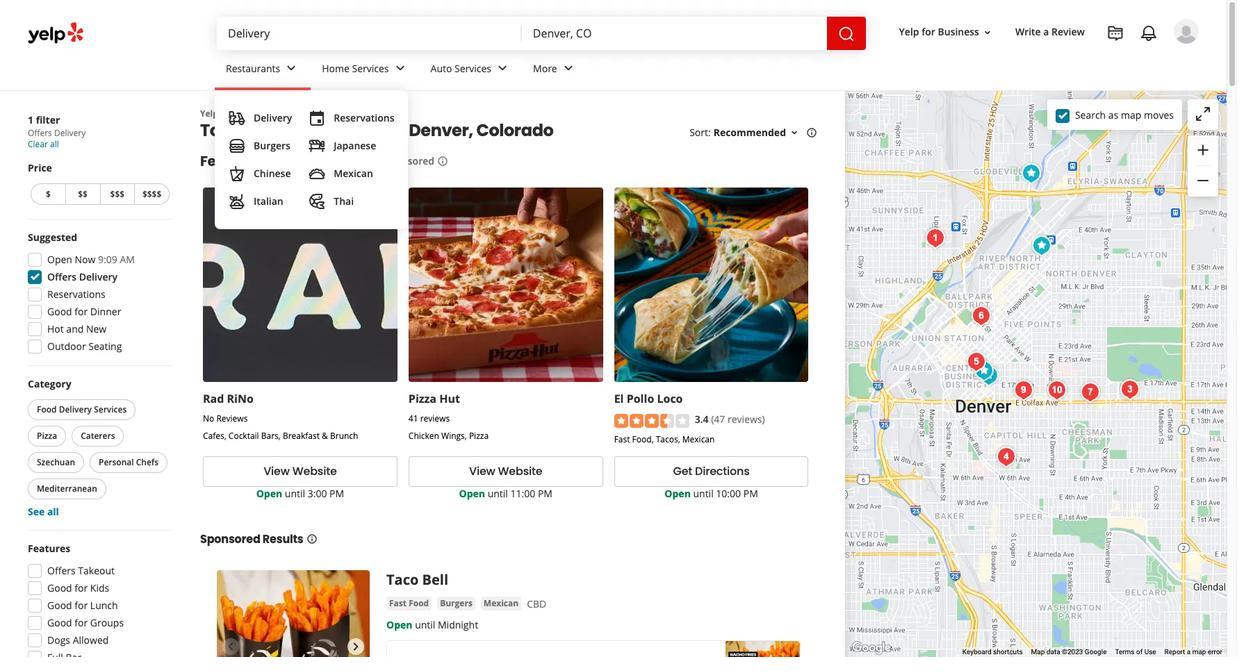 Task type: vqa. For each thing, say whether or not it's contained in the screenshot.
FOR
yes



Task type: describe. For each thing, give the bounding box(es) containing it.
1
[[28, 113, 33, 127]]

burgers button
[[438, 597, 476, 611]]

$$ button
[[65, 184, 100, 205]]

website for rad rino
[[293, 464, 337, 480]]

dinner
[[90, 305, 121, 318]]

map region
[[825, 41, 1238, 658]]

taco bell image
[[217, 571, 370, 658]]

1 vertical spatial restaurants
[[240, 108, 291, 120]]

pizza button
[[28, 426, 66, 447]]

1 vertical spatial mexican
[[683, 434, 715, 445]]

keyboard
[[963, 649, 992, 657]]

open now 9:09 am
[[47, 253, 135, 266]]

9:09
[[98, 253, 117, 266]]

offers for offers delivery
[[47, 271, 77, 284]]

get directions
[[674, 464, 750, 480]]

services for auto services
[[455, 62, 492, 75]]

services inside button
[[94, 404, 127, 416]]

group containing suggested
[[24, 231, 172, 358]]

notifications image
[[1141, 25, 1158, 42]]

$
[[46, 188, 51, 200]]

shortcuts
[[994, 649, 1023, 657]]

good for good for lunch
[[47, 599, 72, 613]]

pizza hut link
[[409, 392, 460, 407]]

16 info v2 image
[[807, 127, 818, 139]]

terms of use link
[[1116, 649, 1157, 657]]

map data ©2023 google
[[1032, 649, 1107, 657]]

home
[[322, 62, 350, 75]]

chefs
[[136, 457, 159, 469]]

$$
[[78, 188, 88, 200]]

24 reservations v2 image
[[309, 110, 326, 127]]

menu inside business categories element
[[215, 90, 409, 229]]

moves
[[1145, 108, 1175, 121]]

italian link
[[223, 188, 298, 216]]

2 horizontal spatial pizza
[[469, 431, 489, 442]]

breakfast
[[283, 431, 320, 442]]

top 10 best delivery near denver, colorado
[[200, 119, 554, 142]]

pollo
[[627, 392, 655, 407]]

rad rino image
[[1028, 232, 1056, 260]]

(47
[[711, 413, 725, 426]]

terms
[[1116, 649, 1135, 657]]

1 filter offers delivery clear all
[[28, 113, 86, 150]]

3.4
[[695, 413, 709, 426]]

0 vertical spatial 16 info v2 image
[[437, 156, 449, 167]]

chinese link
[[223, 160, 298, 188]]

no
[[203, 413, 214, 425]]

10:00
[[716, 487, 741, 500]]

bourbon grill image
[[1010, 377, 1038, 404]]

next image
[[348, 639, 364, 656]]

price
[[28, 161, 52, 175]]

good for groups
[[47, 617, 124, 630]]

offers delivery
[[47, 271, 118, 284]]

24 chevron down v2 image for more
[[560, 60, 577, 77]]

open until 3:00 pm
[[256, 487, 344, 500]]

rad
[[203, 392, 224, 407]]

$$$$ button
[[134, 184, 170, 205]]

until down fast food "link"
[[415, 619, 436, 632]]

directions
[[695, 464, 750, 480]]

mexican link for japanese link
[[303, 160, 400, 188]]

reviews
[[217, 413, 248, 425]]

24 thai v2 image
[[309, 193, 326, 210]]

see all
[[28, 506, 59, 519]]

pepper asian bistro ii image
[[922, 224, 950, 252]]

bell
[[422, 571, 449, 589]]

open until midnight
[[387, 619, 478, 632]]

none field near
[[533, 26, 816, 41]]

previous image
[[223, 639, 239, 656]]

view website link for pizza hut
[[409, 457, 603, 487]]

chicken
[[409, 431, 439, 442]]

results
[[263, 532, 304, 548]]

wings,
[[442, 431, 467, 442]]

a for report
[[1188, 649, 1191, 657]]

home services link
[[311, 50, 420, 90]]

best
[[254, 119, 291, 142]]

projects image
[[1108, 25, 1124, 42]]

zoom out image
[[1195, 173, 1212, 189]]

mexican inside business categories element
[[334, 167, 373, 180]]

delivery inside button
[[59, 404, 92, 416]]

price group
[[28, 161, 172, 208]]

burgers inside business categories element
[[254, 139, 291, 152]]

fast food
[[389, 598, 429, 610]]

groups
[[90, 617, 124, 630]]

$$$ button
[[100, 184, 134, 205]]

slideshow element
[[217, 571, 370, 658]]

view website link for rad rino
[[203, 457, 398, 487]]

$ button
[[31, 184, 65, 205]]

el
[[614, 392, 624, 407]]

taco bell link
[[387, 571, 449, 589]]

all inside 1 filter offers delivery clear all
[[50, 138, 59, 150]]

taco bell
[[387, 571, 449, 589]]

Near text field
[[533, 26, 816, 41]]

open until 11:00 pm
[[459, 487, 553, 500]]

more link
[[522, 50, 588, 90]]

fast for fast food
[[389, 598, 407, 610]]

kids
[[90, 582, 109, 595]]

all inside group
[[47, 506, 59, 519]]

for for dinner
[[75, 305, 88, 318]]

0 horizontal spatial reservations
[[47, 288, 106, 301]]

group containing category
[[25, 378, 172, 519]]

and
[[66, 323, 84, 336]]

keyboard shortcuts
[[963, 649, 1023, 657]]

1 vertical spatial 16 info v2 image
[[306, 534, 317, 545]]

mediterranean button
[[28, 479, 106, 500]]

1 vertical spatial restaurants link
[[240, 108, 291, 120]]

group containing features
[[24, 542, 172, 658]]

report a map error
[[1165, 649, 1223, 657]]

24 delivery v2 image
[[229, 110, 245, 127]]

3:00
[[308, 487, 327, 500]]

website for pizza hut
[[498, 464, 543, 480]]

food inside "link"
[[409, 598, 429, 610]]

&
[[322, 431, 328, 442]]

pepper asian bistro image
[[1116, 376, 1144, 404]]

map for moves
[[1122, 108, 1142, 121]]

16 chevron right v2 image
[[224, 108, 235, 119]]

24 mexican v2 image
[[309, 166, 326, 182]]

pm for rino
[[330, 487, 344, 500]]

szechuan
[[37, 457, 75, 469]]

3 pm from the left
[[744, 487, 759, 500]]

auto
[[431, 62, 452, 75]]

pizza for pizza hut 41 reviews chicken wings, pizza
[[409, 392, 437, 407]]

category
[[28, 378, 71, 391]]

loco
[[657, 392, 683, 407]]

featured
[[200, 152, 263, 171]]

cbd
[[527, 598, 547, 611]]

sponsored for sponsored
[[384, 155, 435, 168]]

yelp for business
[[900, 25, 980, 39]]

until for pizza hut
[[488, 487, 508, 500]]

el pollo loco link
[[614, 392, 683, 407]]

a for write
[[1044, 25, 1050, 39]]

24 burgers v2 image
[[229, 138, 245, 154]]

burgers inside button
[[440, 598, 473, 610]]

$$$
[[110, 188, 125, 200]]

pm for hut
[[538, 487, 553, 500]]



Task type: locate. For each thing, give the bounding box(es) containing it.
offers inside 1 filter offers delivery clear all
[[28, 127, 52, 139]]

hut
[[440, 392, 460, 407]]

mexican
[[334, 167, 373, 180], [683, 434, 715, 445], [484, 598, 519, 610]]

None search field
[[217, 17, 869, 50]]

write a review
[[1016, 25, 1085, 39]]

yelp for yelp link
[[200, 108, 218, 120]]

1 horizontal spatial mexican
[[484, 598, 519, 610]]

0 horizontal spatial burgers
[[254, 139, 291, 152]]

restaurants right 16 chevron right v2 image
[[240, 108, 291, 120]]

3.4 star rating image
[[614, 414, 690, 428]]

yelp for business button
[[894, 20, 999, 45]]

a right report
[[1188, 649, 1191, 657]]

recommended button
[[714, 126, 800, 139]]

until for el pollo loco
[[694, 487, 714, 500]]

burgers up midnight
[[440, 598, 473, 610]]

more
[[533, 62, 558, 75]]

1 horizontal spatial reservations
[[334, 111, 395, 124]]

good for good for dinner
[[47, 305, 72, 318]]

for for kids
[[75, 582, 88, 595]]

good up hot
[[47, 305, 72, 318]]

0 horizontal spatial view website
[[264, 464, 337, 480]]

0 horizontal spatial mexican
[[334, 167, 373, 180]]

1 none field from the left
[[228, 26, 511, 41]]

pizza for pizza
[[37, 430, 57, 442]]

restaurants
[[226, 62, 280, 75], [240, 108, 291, 120]]

chopstickers image
[[963, 348, 991, 376]]

0 vertical spatial a
[[1044, 25, 1050, 39]]

colorado
[[477, 119, 554, 142]]

3 24 chevron down v2 image from the left
[[560, 60, 577, 77]]

cocktail
[[229, 431, 259, 442]]

0 horizontal spatial services
[[94, 404, 127, 416]]

brunch
[[330, 431, 358, 442]]

takeout for featured
[[265, 152, 322, 171]]

delivery
[[314, 108, 348, 120], [254, 111, 292, 124], [294, 119, 362, 142], [54, 127, 86, 139], [79, 271, 118, 284], [59, 404, 92, 416]]

outdoor
[[47, 340, 86, 353]]

until left 11:00
[[488, 487, 508, 500]]

sponsored results
[[200, 532, 304, 548]]

for down good for lunch
[[75, 617, 88, 630]]

0 vertical spatial mexican
[[334, 167, 373, 180]]

services for home services
[[352, 62, 389, 75]]

outdoor seating
[[47, 340, 122, 353]]

4 good from the top
[[47, 617, 72, 630]]

fast food, tacos, mexican
[[614, 434, 715, 445]]

2 none field from the left
[[533, 26, 816, 41]]

user actions element
[[888, 17, 1219, 103]]

delivery link up 24 sushi v2 image
[[314, 108, 348, 120]]

1 vertical spatial reservations
[[47, 288, 106, 301]]

1 horizontal spatial none field
[[533, 26, 816, 41]]

view website for hut
[[469, 464, 543, 480]]

all right see
[[47, 506, 59, 519]]

1 horizontal spatial services
[[352, 62, 389, 75]]

1 horizontal spatial burgers
[[440, 598, 473, 610]]

map right as
[[1122, 108, 1142, 121]]

good for good for kids
[[47, 582, 72, 595]]

delivery inside 1 filter offers delivery clear all
[[54, 127, 86, 139]]

services right auto
[[455, 62, 492, 75]]

0 horizontal spatial pm
[[330, 487, 344, 500]]

0 horizontal spatial sponsored
[[200, 532, 260, 548]]

0 horizontal spatial pizza
[[37, 430, 57, 442]]

personal chefs button
[[90, 453, 168, 474]]

website up '3:00'
[[293, 464, 337, 480]]

1 horizontal spatial yelp
[[900, 25, 920, 39]]

0 vertical spatial map
[[1122, 108, 1142, 121]]

24 chevron down v2 image inside auto services link
[[494, 60, 511, 77]]

clear
[[28, 138, 48, 150]]

0 horizontal spatial mexican link
[[303, 160, 400, 188]]

good
[[47, 305, 72, 318], [47, 582, 72, 595], [47, 599, 72, 613], [47, 617, 72, 630]]

services up caterers
[[94, 404, 127, 416]]

options
[[325, 152, 379, 171]]

chinese
[[254, 167, 291, 180]]

offers up good for kids
[[47, 565, 76, 578]]

menu containing delivery
[[215, 90, 409, 229]]

pizza right wings,
[[469, 431, 489, 442]]

mexican link left cbd
[[481, 597, 522, 611]]

business categories element
[[215, 50, 1200, 229]]

good for good for groups
[[47, 617, 72, 630]]

taco bell image
[[970, 357, 998, 385]]

0 horizontal spatial food
[[37, 404, 57, 416]]

rino
[[227, 392, 254, 407]]

0 vertical spatial burgers link
[[223, 132, 298, 160]]

write
[[1016, 25, 1041, 39]]

sort:
[[690, 126, 711, 139]]

denver,
[[409, 119, 473, 142]]

view website up open until 3:00 pm
[[264, 464, 337, 480]]

caterers button
[[72, 426, 124, 447]]

mexican button
[[481, 597, 522, 611]]

food down "taco bell" link
[[409, 598, 429, 610]]

review
[[1052, 25, 1085, 39]]

0 horizontal spatial takeout
[[78, 565, 115, 578]]

1 vertical spatial burgers
[[440, 598, 473, 610]]

yelp left business
[[900, 25, 920, 39]]

11:00
[[511, 487, 536, 500]]

mediterranean
[[37, 483, 97, 495]]

view up open until 3:00 pm
[[264, 464, 290, 480]]

0 vertical spatial burgers
[[254, 139, 291, 152]]

services right home
[[352, 62, 389, 75]]

top
[[200, 119, 231, 142]]

map
[[1032, 649, 1045, 657]]

1 horizontal spatial mexican link
[[481, 597, 522, 611]]

1 vertical spatial yelp
[[200, 108, 218, 120]]

24 chinese v2 image
[[229, 166, 245, 182]]

16 info v2 image down denver,
[[437, 156, 449, 167]]

1 vertical spatial food
[[409, 598, 429, 610]]

japanese link
[[303, 132, 400, 160]]

0 vertical spatial sponsored
[[384, 155, 435, 168]]

1 view website from the left
[[264, 464, 337, 480]]

szechuan button
[[28, 453, 84, 474]]

view website link down wings,
[[409, 457, 603, 487]]

16 chevron down v2 image
[[789, 127, 800, 139]]

search image
[[838, 25, 855, 42]]

reviews
[[420, 413, 450, 425]]

business
[[938, 25, 980, 39]]

midnight
[[438, 619, 478, 632]]

1 horizontal spatial takeout
[[265, 152, 322, 171]]

mexican down japanese link
[[334, 167, 373, 180]]

good down good for kids
[[47, 599, 72, 613]]

report
[[1165, 649, 1186, 657]]

pm right '3:00'
[[330, 487, 344, 500]]

mexican link down japanese
[[303, 160, 400, 188]]

pizza up 41
[[409, 392, 437, 407]]

delivery inside business categories element
[[254, 111, 292, 124]]

nolan p. image
[[1175, 19, 1200, 44]]

mexican link for bottommost burgers link
[[481, 597, 522, 611]]

3 good from the top
[[47, 599, 72, 613]]

pete's kitchen image
[[1077, 379, 1105, 406]]

1 vertical spatial fast
[[389, 598, 407, 610]]

2 pm from the left
[[538, 487, 553, 500]]

food,
[[633, 434, 654, 445]]

3.4 (47 reviews)
[[695, 413, 765, 426]]

open until 10:00 pm
[[665, 487, 759, 500]]

open for pizza hut
[[459, 487, 485, 500]]

offers down filter
[[28, 127, 52, 139]]

for
[[922, 25, 936, 39], [75, 305, 88, 318], [75, 582, 88, 595], [75, 599, 88, 613], [75, 617, 88, 630]]

restaurants link up 24 delivery v2 "image"
[[215, 50, 311, 90]]

website up 11:00
[[498, 464, 543, 480]]

mexican inside button
[[484, 598, 519, 610]]

aloy modern thai image
[[968, 302, 995, 330]]

restaurants link inside business categories element
[[215, 50, 311, 90]]

good up dogs
[[47, 617, 72, 630]]

fast for fast food, tacos, mexican
[[614, 434, 630, 445]]

reservations link
[[303, 104, 400, 132]]

0 horizontal spatial 16 info v2 image
[[306, 534, 317, 545]]

mexican left cbd
[[484, 598, 519, 610]]

0 horizontal spatial a
[[1044, 25, 1050, 39]]

until
[[285, 487, 305, 500], [488, 487, 508, 500], [694, 487, 714, 500], [415, 619, 436, 632]]

1 horizontal spatial fast
[[614, 434, 630, 445]]

all right clear
[[50, 138, 59, 150]]

group
[[1188, 136, 1219, 197], [24, 231, 172, 358], [25, 378, 172, 519], [24, 542, 172, 658]]

24 italian v2 image
[[229, 193, 245, 210]]

get directions link
[[614, 457, 809, 487]]

2 vertical spatial mexican
[[484, 598, 519, 610]]

16 info v2 image right results
[[306, 534, 317, 545]]

pizza up szechuan
[[37, 430, 57, 442]]

1 horizontal spatial website
[[498, 464, 543, 480]]

2 view from the left
[[469, 464, 496, 480]]

featured takeout options
[[200, 152, 379, 171]]

0 horizontal spatial fast
[[389, 598, 407, 610]]

restaurants link right 16 chevron right v2 image
[[240, 108, 291, 120]]

yelp left 16 chevron right v2 image
[[200, 108, 218, 120]]

open inside group
[[47, 253, 72, 266]]

restaurants inside business categories element
[[226, 62, 280, 75]]

24 sushi v2 image
[[309, 138, 326, 154]]

fast
[[614, 434, 630, 445], [389, 598, 407, 610]]

1 horizontal spatial burgers link
[[438, 597, 476, 611]]

0 horizontal spatial delivery link
[[223, 104, 298, 132]]

for for groups
[[75, 617, 88, 630]]

0 horizontal spatial view
[[264, 464, 290, 480]]

rad rino link
[[203, 392, 254, 407]]

0 vertical spatial all
[[50, 138, 59, 150]]

suggested
[[28, 231, 77, 244]]

open down get
[[665, 487, 691, 500]]

google image
[[849, 640, 895, 658]]

1 view from the left
[[264, 464, 290, 480]]

yelp for yelp for business
[[900, 25, 920, 39]]

dogs allowed
[[47, 634, 109, 647]]

offers for offers takeout
[[47, 565, 76, 578]]

reservations down offers delivery
[[47, 288, 106, 301]]

now
[[75, 253, 96, 266]]

burgers
[[254, 139, 291, 152], [440, 598, 473, 610]]

2 horizontal spatial mexican
[[683, 434, 715, 445]]

41
[[409, 413, 418, 425]]

pm right 11:00
[[538, 487, 553, 500]]

view
[[264, 464, 290, 480], [469, 464, 496, 480]]

for for lunch
[[75, 599, 88, 613]]

24 chevron down v2 image inside more link
[[560, 60, 577, 77]]

1 horizontal spatial view website
[[469, 464, 543, 480]]

24 chevron down v2 image left auto
[[392, 60, 409, 77]]

error
[[1209, 649, 1223, 657]]

open for el pollo loco
[[665, 487, 691, 500]]

1 24 chevron down v2 image from the left
[[392, 60, 409, 77]]

reservations up japanese
[[334, 111, 395, 124]]

for up hot and new
[[75, 305, 88, 318]]

view website link down breakfast
[[203, 457, 398, 487]]

zoom in image
[[1195, 142, 1212, 158]]

1 horizontal spatial sponsored
[[384, 155, 435, 168]]

1 horizontal spatial 24 chevron down v2 image
[[494, 60, 511, 77]]

italian
[[254, 195, 284, 208]]

0 horizontal spatial view website link
[[203, 457, 398, 487]]

a right write
[[1044, 25, 1050, 39]]

open up results
[[256, 487, 282, 500]]

good down offers takeout
[[47, 582, 72, 595]]

menu
[[215, 90, 409, 229]]

sponsored left results
[[200, 532, 260, 548]]

view for pizza hut
[[469, 464, 496, 480]]

open down suggested
[[47, 253, 72, 266]]

food
[[37, 404, 57, 416], [409, 598, 429, 610]]

sponsored for sponsored results
[[200, 532, 260, 548]]

reservations inside reservations link
[[334, 111, 395, 124]]

24 chevron down v2 image inside home services link
[[392, 60, 409, 77]]

view for rad rino
[[264, 464, 290, 480]]

for inside button
[[922, 25, 936, 39]]

home services
[[322, 62, 389, 75]]

24 chevron down v2 image
[[283, 60, 300, 77]]

24 chevron down v2 image right auto services
[[494, 60, 511, 77]]

delivery link up the 24 burgers v2 icon
[[223, 104, 298, 132]]

1 horizontal spatial pizza
[[409, 392, 437, 407]]

24 chevron down v2 image for auto services
[[494, 60, 511, 77]]

2 horizontal spatial services
[[455, 62, 492, 75]]

for down offers takeout
[[75, 582, 88, 595]]

bars,
[[261, 431, 281, 442]]

2 good from the top
[[47, 582, 72, 595]]

am
[[120, 253, 135, 266]]

0 horizontal spatial map
[[1122, 108, 1142, 121]]

16 chevron down v2 image
[[983, 27, 994, 38]]

pizza inside button
[[37, 430, 57, 442]]

0 vertical spatial takeout
[[265, 152, 322, 171]]

1 vertical spatial sponsored
[[200, 532, 260, 548]]

1 horizontal spatial pm
[[538, 487, 553, 500]]

none field 'find'
[[228, 26, 511, 41]]

expand map image
[[1195, 106, 1212, 122]]

2 website from the left
[[498, 464, 543, 480]]

1 horizontal spatial delivery link
[[314, 108, 348, 120]]

©2023
[[1063, 649, 1084, 657]]

1 horizontal spatial 16 info v2 image
[[437, 156, 449, 167]]

good for lunch
[[47, 599, 118, 613]]

lunch
[[90, 599, 118, 613]]

view up the open until 11:00 pm
[[469, 464, 496, 480]]

aloy thai eatery-capitol hill image
[[993, 443, 1020, 471]]

2 vertical spatial offers
[[47, 565, 76, 578]]

2 horizontal spatial 24 chevron down v2 image
[[560, 60, 577, 77]]

1 vertical spatial offers
[[47, 271, 77, 284]]

map left error
[[1193, 649, 1207, 657]]

2 view website link from the left
[[409, 457, 603, 487]]

1 horizontal spatial view website link
[[409, 457, 603, 487]]

lucky noodles image
[[1043, 377, 1071, 404]]

1 vertical spatial burgers link
[[438, 597, 476, 611]]

until for rad rino
[[285, 487, 305, 500]]

reviews)
[[728, 413, 765, 426]]

fast down taco
[[389, 598, 407, 610]]

24 chevron down v2 image right more
[[560, 60, 577, 77]]

view website up the open until 11:00 pm
[[469, 464, 543, 480]]

potbelly sandwich shop image
[[975, 362, 1003, 390]]

2 24 chevron down v2 image from the left
[[494, 60, 511, 77]]

for for business
[[922, 25, 936, 39]]

0 vertical spatial reservations
[[334, 111, 395, 124]]

auto services
[[431, 62, 492, 75]]

0 vertical spatial fast
[[614, 434, 630, 445]]

0 vertical spatial offers
[[28, 127, 52, 139]]

1 horizontal spatial food
[[409, 598, 429, 610]]

map for error
[[1193, 649, 1207, 657]]

0 vertical spatial food
[[37, 404, 57, 416]]

a
[[1044, 25, 1050, 39], [1188, 649, 1191, 657]]

1 view website link from the left
[[203, 457, 398, 487]]

1 vertical spatial takeout
[[78, 565, 115, 578]]

None field
[[228, 26, 511, 41], [533, 26, 816, 41]]

until down get directions
[[694, 487, 714, 500]]

hot
[[47, 323, 64, 336]]

el pollo loco
[[614, 392, 683, 407]]

0 vertical spatial restaurants
[[226, 62, 280, 75]]

fast inside button
[[389, 598, 407, 610]]

yelp
[[900, 25, 920, 39], [200, 108, 218, 120]]

Find text field
[[228, 26, 511, 41]]

fast food link
[[387, 597, 432, 611]]

24 chevron down v2 image for home services
[[392, 60, 409, 77]]

0 horizontal spatial yelp
[[200, 108, 218, 120]]

open down fast food button
[[387, 619, 413, 632]]

for down good for kids
[[75, 599, 88, 613]]

good for dinner
[[47, 305, 121, 318]]

sponsored down near on the top
[[384, 155, 435, 168]]

1 horizontal spatial view
[[469, 464, 496, 480]]

open for rad rino
[[256, 487, 282, 500]]

1 vertical spatial a
[[1188, 649, 1191, 657]]

pizza
[[409, 392, 437, 407], [37, 430, 57, 442], [469, 431, 489, 442]]

view website for rino
[[264, 464, 337, 480]]

1 website from the left
[[293, 464, 337, 480]]

0 vertical spatial mexican link
[[303, 160, 400, 188]]

pizza hut image
[[1018, 160, 1046, 187]]

pm right 10:00
[[744, 487, 759, 500]]

restaurants left 24 chevron down v2 icon
[[226, 62, 280, 75]]

recommended
[[714, 126, 786, 139]]

view website
[[264, 464, 337, 480], [469, 464, 543, 480]]

takeout inside group
[[78, 565, 115, 578]]

until left '3:00'
[[285, 487, 305, 500]]

burgers link up chinese
[[223, 132, 298, 160]]

1 vertical spatial map
[[1193, 649, 1207, 657]]

fast left the food,
[[614, 434, 630, 445]]

fast food button
[[387, 597, 432, 611]]

1 horizontal spatial a
[[1188, 649, 1191, 657]]

burgers link up midnight
[[438, 597, 476, 611]]

0 vertical spatial restaurants link
[[215, 50, 311, 90]]

open left 11:00
[[459, 487, 485, 500]]

0 horizontal spatial none field
[[228, 26, 511, 41]]

24 chevron down v2 image
[[392, 60, 409, 77], [494, 60, 511, 77], [560, 60, 577, 77]]

0 vertical spatial yelp
[[900, 25, 920, 39]]

1 pm from the left
[[330, 487, 344, 500]]

tacos,
[[656, 434, 681, 445]]

1 vertical spatial all
[[47, 506, 59, 519]]

of
[[1137, 649, 1143, 657]]

16 info v2 image
[[437, 156, 449, 167], [306, 534, 317, 545]]

yelp inside the 'yelp for business' button
[[900, 25, 920, 39]]

0 horizontal spatial 24 chevron down v2 image
[[392, 60, 409, 77]]

hot and new
[[47, 323, 107, 336]]

1 vertical spatial mexican link
[[481, 597, 522, 611]]

0 horizontal spatial website
[[293, 464, 337, 480]]

1 good from the top
[[47, 305, 72, 318]]

mexican down "3.4"
[[683, 434, 715, 445]]

2 horizontal spatial pm
[[744, 487, 759, 500]]

0 horizontal spatial burgers link
[[223, 132, 298, 160]]

2 view website from the left
[[469, 464, 543, 480]]

personal chefs
[[99, 457, 159, 469]]

burgers link
[[223, 132, 298, 160], [438, 597, 476, 611]]

new
[[86, 323, 107, 336]]

food down category
[[37, 404, 57, 416]]

takeout for offers
[[78, 565, 115, 578]]

1 horizontal spatial map
[[1193, 649, 1207, 657]]

burgers up chinese
[[254, 139, 291, 152]]

for left business
[[922, 25, 936, 39]]

offers down now
[[47, 271, 77, 284]]



